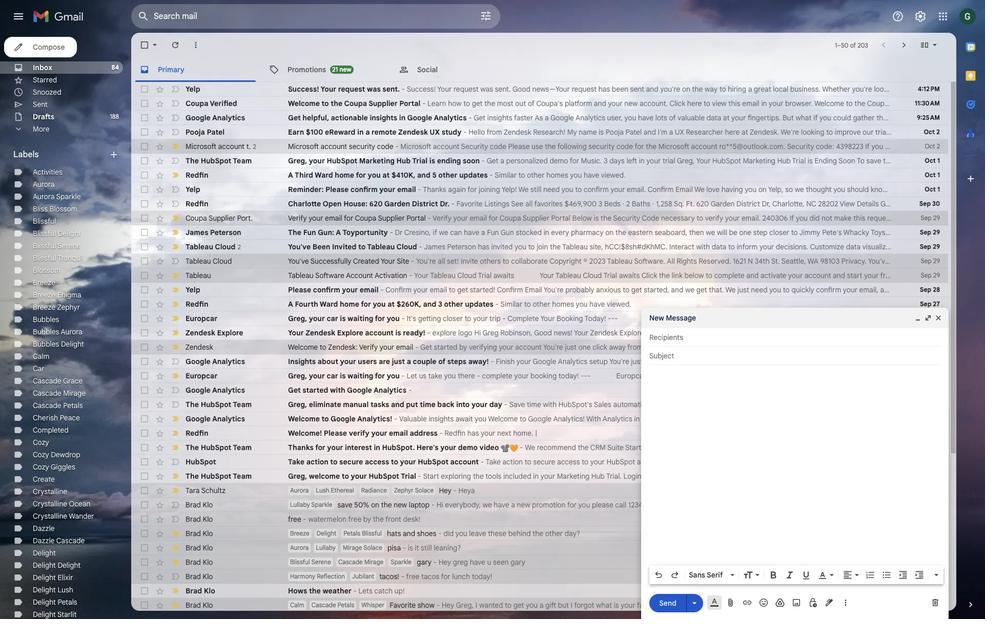 Task type: vqa. For each thing, say whether or not it's contained in the screenshot.


Task type: locate. For each thing, give the bounding box(es) containing it.
2 there from the left
[[719, 372, 736, 381]]

dazzle down the dazzle link
[[33, 537, 55, 546]]

0 horizontal spatial i
[[476, 601, 477, 610]]

and left put
[[391, 400, 404, 410]]

take
[[428, 372, 442, 381], [689, 372, 703, 381]]

1 vertical spatial viewed.
[[607, 300, 631, 309]]

waiting for let us take you there - complete your booking today! --- ‌ ‌ ‌ ‌ ‌ ‌ ‌ ‌ ‌ ‌ ‌ ‌ ‌ europcar greg, let us take you there - your journey is waiting. complete my booking complete booking your renta
[[348, 372, 373, 381]]

0 horizontal spatial left
[[627, 156, 637, 166]]

1 horizontal spatial sent.
[[495, 85, 511, 94]]

15 row from the top
[[131, 283, 985, 297]]

sep 29 for tableau software account activation - your tableau cloud trial awaits ‌ ‌ ‌ ‌ ‌ ‌ ‌ ‌ ‌ ‌ ‌ ‌ ‌ your tableau cloud trial awaits click the link below to complete and activate your account and start your free trial of tableau cloud let's
[[921, 272, 940, 279]]

a for third
[[288, 171, 293, 180]]

insert signature image
[[824, 598, 834, 608]]

2 request from the left
[[454, 85, 479, 94]]

welcome up "insights"
[[288, 343, 318, 352]]

port.
[[237, 214, 253, 223]]

3 oct 1 from the top
[[925, 186, 940, 193]]

want
[[942, 128, 958, 137]]

we
[[518, 185, 529, 194], [695, 185, 705, 194], [726, 286, 736, 295], [978, 286, 985, 295], [525, 443, 535, 453]]

don't
[[885, 142, 902, 151]]

you've
[[927, 156, 948, 166]]

26 for you
[[933, 343, 940, 351]]

row containing pooja patel
[[131, 125, 985, 139]]

you down the probably at the right top of the page
[[576, 300, 588, 309]]

cell
[[911, 371, 948, 381], [911, 385, 948, 396], [911, 400, 948, 410], [911, 457, 948, 467], [911, 472, 948, 482], [911, 486, 948, 496], [911, 500, 948, 511], [911, 515, 948, 525], [911, 529, 948, 539], [911, 543, 948, 554]]

ft.
[[686, 199, 695, 209]]

620 right ft.
[[696, 199, 709, 209]]

0 vertical spatial dazzle
[[33, 524, 55, 534]]

yelp for please confirm your email
[[186, 286, 200, 295]]

ward for third
[[315, 171, 333, 180]]

lullaby inside lullaby sparkle save 50% on the new laptop - hi everybody, we have a new promotion for you please call 12345678910 to claim it!
[[290, 501, 310, 509]]

None checkbox
[[139, 40, 150, 50], [139, 98, 150, 109], [139, 127, 150, 137], [139, 141, 150, 152], [139, 271, 150, 281], [139, 285, 150, 295], [139, 328, 150, 338], [139, 371, 150, 381], [139, 443, 150, 453], [139, 457, 150, 467], [139, 472, 150, 482], [139, 486, 150, 496], [139, 500, 150, 511], [139, 515, 150, 525], [139, 40, 150, 50], [139, 98, 150, 109], [139, 127, 150, 137], [139, 141, 150, 152], [139, 271, 150, 281], [139, 285, 150, 295], [139, 328, 150, 338], [139, 371, 150, 381], [139, 443, 150, 453], [139, 457, 150, 467], [139, 472, 150, 482], [139, 486, 150, 496], [139, 500, 150, 511], [139, 515, 150, 525]]

0 vertical spatial email
[[676, 185, 693, 194]]

we're
[[781, 128, 799, 137]]

0 horizontal spatial awaits
[[493, 271, 514, 280]]

delight lush
[[33, 586, 73, 595]]

you down 11:30 am
[[916, 113, 928, 123]]

recognize
[[904, 142, 936, 151]]

2 district from the left
[[737, 199, 760, 209]]

greg, up the third
[[288, 156, 307, 166]]

you right user,
[[625, 113, 636, 123]]

2 horizontal spatial code
[[617, 142, 633, 151]]

26 for users
[[933, 358, 940, 365]]

bliss
[[33, 205, 48, 214]]

sent
[[630, 85, 644, 94]]

show?
[[664, 601, 685, 610]]

1 vertical spatial favorite
[[390, 601, 416, 610]]

social tab
[[391, 57, 520, 82]]

go?
[[823, 314, 835, 323]]

coupa's
[[536, 99, 563, 108]]

3 brad klo from the top
[[186, 529, 213, 539]]

11 row from the top
[[131, 226, 981, 240]]

1 vertical spatial sparkle
[[311, 501, 332, 509]]

cell for 16th row from the bottom
[[911, 385, 948, 396]]

code:
[[816, 142, 834, 151]]

2 success! from the left
[[407, 85, 436, 94]]

2 users from the left
[[892, 357, 910, 366]]

see down yelp! on the top right of the page
[[511, 199, 524, 209]]

1 vertical spatial tools
[[486, 472, 502, 481]]

insert photo image
[[791, 598, 802, 608]]

1 vertical spatial app
[[973, 415, 985, 424]]

redfin for a fourth ward home for you at $260k, and 3 other updates
[[186, 300, 208, 309]]

a for fourth
[[288, 300, 293, 309]]

0 vertical spatial blissful serene
[[33, 241, 81, 251]]

name up following
[[579, 128, 597, 137]]

klo for favorite
[[203, 601, 213, 610]]

78 ͏ from the left
[[679, 429, 681, 438]]

3 request from the left
[[572, 85, 597, 94]]

0 horizontal spatial my
[[567, 128, 577, 137]]

new message dialog
[[641, 308, 949, 620]]

1 horizontal spatial analytics!
[[553, 415, 585, 424]]

ux left study
[[430, 128, 440, 137]]

login→ up interact at the bottom right
[[891, 400, 916, 410]]

sparkle for aurora
[[56, 192, 81, 201]]

0 horizontal spatial next
[[497, 429, 511, 438]]

0 horizontal spatial close
[[731, 314, 748, 323]]

9 ͏ from the left
[[552, 429, 554, 438]]

klo for tacos!
[[203, 573, 213, 582]]

1 for reminder: please confirm your email - thanks again for joining yelp! we still need you to confirm your email. confirm email we love having you on yelp, so we thought you should know you're missing o
[[937, 186, 940, 193]]

toggle split pane mode image
[[920, 40, 930, 50]]

29 for the fun gun: a toyportunity - dr cresino, if we can have a fun gun stocked in every pharmacy on the eastern seaboard, then we will be one step closer to jimmy pete's whacky toys becoming a household name
[[933, 229, 940, 236]]

couple down ready!
[[413, 357, 437, 366]]

greg, welcome to your hubspot trial - start exploring the tools included in your marketing hub trial. login→ 14 days left in your trial welcome to your hubspot marketing hub trial hi greg, spend the next 14 days d
[[288, 472, 985, 481]]

save
[[509, 400, 525, 410]]

2 vertical spatial cozy
[[33, 463, 49, 472]]

refresh image
[[170, 40, 180, 50]]

security
[[461, 142, 488, 151], [787, 142, 814, 151], [613, 214, 640, 223]]

1 vertical spatial still
[[421, 544, 432, 553]]

favorite down up! at the left bottom of page
[[390, 601, 416, 610]]

2 it's from the left
[[695, 314, 704, 323]]

google analytics for welcome to google analytics!
[[186, 415, 245, 424]]

zendesk. down fingertips.
[[750, 128, 779, 137]]

here up ro**5@outlook.com.
[[725, 128, 740, 137]]

2 sep 13 from the top
[[922, 573, 940, 581]]

2
[[936, 128, 940, 136], [937, 142, 940, 150], [253, 143, 256, 150], [626, 199, 630, 209], [238, 243, 241, 251]]

take down video
[[486, 458, 501, 467]]

us up eliminating
[[680, 372, 687, 381]]

the down earn $100 ereward in a remote zendesk ux study - hello from zendesk research! my name is pooja patel and i'm a ux researcher here at zendesk. we're looking to improve our trial experience and want to hear f
[[646, 142, 657, 151]]

lullaby down watermelon
[[316, 544, 336, 552]]

bliss blossom
[[33, 205, 77, 214]]

blissful serene inside labels navigation
[[33, 241, 81, 251]]

0 horizontal spatial see
[[511, 199, 524, 209]]

oct 1 for greg, your hubspot marketing hub trial is ending soon - get a personalized demo for music. 3 days left in your trial greg, your hubspot marketing hub trial is ending soon to save the progress you've made in the
[[925, 157, 940, 165]]

0 vertical spatial need
[[930, 113, 946, 123]]

oct 2 for earn $100 ereward in a remote zendesk ux study - hello from zendesk research! my name is pooja patel and i'm a ux researcher here at zendesk. we're looking to improve our trial experience and want to hear f
[[924, 128, 940, 136]]

0 horizontal spatial you're
[[660, 85, 680, 94]]

1 brad klo from the top
[[186, 501, 213, 510]]

3 left the beds
[[599, 199, 602, 209]]

67 ͏ from the left
[[658, 429, 660, 438]]

1 horizontal spatial open
[[914, 199, 932, 209]]

oct 1 for a third ward home for you at $410k, and 5 other updates - similar to other homes you have viewed. ‌ ‌ ‌ ‌ ‌ ‌ ‌ ‌ ‌ ‌ ‌ ‌ ‌ ‌ ‌ ‌ ‌ ‌ ‌ ‌ ‌ ‌ ‌ ‌ ‌ ‌ ‌ ‌ ‌ ‌ ‌ ‌ ‌ ‌ ‌ ‌ ‌ ‌ ‌ ‌ ‌ ‌ ‌ ‌ ‌ ‌ ‌ ‌ ‌ ‌ ‌ ‌ ‌ ‌ ‌ ‌ ‌ ‌ ‌ ‌
[[925, 171, 940, 179]]

bubbles
[[33, 315, 59, 324], [33, 328, 59, 337], [33, 340, 59, 349]]

your zendesk explore account is ready! - explore logo hi greg robinson, good news! your zendesk explore account is now ready. with explore, you get instant access to the customer analytics that matter—and th
[[288, 329, 985, 338]]

if down charlotte,
[[790, 214, 794, 223]]

james up tableau cloud 2
[[186, 228, 208, 237]]

redfin for charlotte open house: 620 garden district dr.
[[186, 199, 208, 209]]

0 horizontal spatial hi
[[437, 501, 443, 510]]

sep 26 for users
[[920, 358, 940, 365]]

0 horizontal spatial if
[[433, 228, 437, 237]]

the hubspot team for greg, welcome to your hubspot trial - start exploring the tools included in your marketing hub trial. login→ 14 days left in your trial welcome to your hubspot marketing hub trial hi greg, spend the next 14 days d
[[186, 472, 252, 481]]

39 ͏ from the left
[[607, 429, 609, 438]]

33 row from the top
[[131, 541, 948, 556]]

203
[[858, 41, 868, 49]]

1 50 of 203
[[835, 41, 868, 49]]

3 code from the left
[[617, 142, 633, 151]]

insights down most
[[487, 113, 512, 123]]

oct 1 for reminder: please confirm your email - thanks again for joining yelp! we still need you to confirm your email. confirm email we love having you on yelp, so we thought you should know you're missing o
[[925, 186, 940, 193]]

code down earn $100 ereward in a remote zendesk ux study - hello from zendesk research! my name is pooja patel and i'm a ux researcher here at zendesk. we're looking to improve our trial experience and want to hear f
[[617, 142, 633, 151]]

0 horizontal spatial patel
[[207, 128, 225, 137]]

putting
[[782, 400, 805, 410]]

5 cell from the top
[[911, 472, 948, 482]]

about
[[948, 113, 967, 123], [318, 357, 338, 366], [811, 357, 830, 366], [809, 415, 828, 424]]

seen
[[493, 558, 509, 567]]

welcome!
[[288, 429, 322, 438]]

closer up explore
[[443, 314, 463, 323]]

gary right 'seen'
[[511, 558, 525, 567]]

your up learn
[[437, 85, 452, 94]]

brad for lullaby
[[186, 501, 201, 510]]

cell for 8th row from the bottom
[[911, 500, 948, 511]]

3 google analytics from the top
[[186, 386, 245, 395]]

0 horizontal spatial james
[[186, 228, 208, 237]]

0 horizontal spatial by
[[363, 515, 371, 524]]

1 horizontal spatial ux
[[675, 128, 684, 137]]

21 row from the top
[[131, 369, 985, 383]]

-
[[402, 85, 405, 94], [422, 99, 426, 108], [469, 113, 472, 123], [463, 128, 467, 137], [395, 142, 399, 151], [482, 156, 485, 166], [490, 171, 493, 180], [418, 185, 421, 194], [451, 199, 455, 209], [428, 214, 431, 223], [390, 228, 393, 237], [419, 242, 422, 252], [411, 257, 414, 266], [409, 271, 412, 280], [380, 286, 384, 295], [495, 300, 499, 309], [402, 314, 405, 323], [503, 314, 506, 323], [608, 314, 611, 323], [611, 314, 615, 323], [615, 314, 618, 323], [427, 329, 431, 338], [415, 343, 418, 352], [491, 357, 494, 366], [402, 372, 405, 381], [477, 372, 480, 381], [581, 372, 584, 381], [584, 372, 587, 381], [587, 372, 591, 381], [738, 372, 741, 381], [408, 386, 412, 395], [504, 400, 507, 410], [394, 415, 397, 424], [440, 429, 443, 438], [520, 443, 523, 453], [481, 458, 484, 467], [418, 472, 421, 481], [453, 486, 457, 496], [431, 501, 435, 510], [303, 515, 306, 524], [438, 529, 442, 539], [403, 544, 406, 553], [433, 558, 437, 567], [401, 573, 404, 582], [353, 587, 357, 596], [437, 601, 440, 610]]

2 fun from the left
[[487, 228, 499, 237]]

microsoft account t. 2
[[186, 142, 256, 151]]

hats and shoes - did you leave these behind the other day?
[[387, 529, 580, 539]]

updates for a fourth ward home for you at $260k, and 3 other updates
[[465, 300, 494, 309]]

70 ͏ from the left
[[664, 429, 666, 438]]

booking down web
[[864, 372, 890, 381]]

1 it's from the left
[[407, 314, 416, 323]]

the for greg, your hubspot marketing hub trial is ending soon
[[186, 156, 199, 166]]

0 horizontal spatial one
[[579, 343, 591, 352]]

get down "insights"
[[288, 386, 301, 395]]

2 vertical spatial 12
[[934, 602, 940, 609]]

86 ͏ from the left
[[693, 429, 695, 438]]

lullaby for lullaby sparkle save 50% on the new laptop - hi everybody, we have a new promotion for you please call 12345678910 to claim it!
[[290, 501, 310, 509]]

and right '$260k,'
[[423, 300, 436, 309]]

days down 'microsoft account security code - microsoft account security code please use the following security code for the microsoft account ro**5@outlook.com. security code: 4398223 if you don't recognize the microsoft a'
[[609, 156, 625, 166]]

0 horizontal spatial solace
[[364, 544, 382, 552]]

Subject field
[[649, 351, 941, 361]]

2 take from the left
[[689, 372, 703, 381]]

crystalline for wander
[[33, 512, 67, 521]]

55 ͏ from the left
[[636, 429, 638, 438]]

you've
[[288, 242, 311, 252], [288, 257, 309, 266], [868, 257, 889, 266]]

attach files image
[[726, 598, 736, 608]]

undo ‪(⌘z)‬ image
[[654, 570, 664, 581]]

your down gaining in the bottom of the page
[[743, 372, 757, 381]]

and up factor
[[852, 443, 864, 453]]

get right wanted
[[513, 601, 524, 610]]

other
[[438, 171, 457, 180], [527, 171, 545, 180], [444, 300, 463, 309], [533, 300, 550, 309], [545, 529, 563, 539]]

advanced search options image
[[476, 6, 496, 26]]

good
[[513, 85, 531, 94], [534, 329, 552, 338]]

sparkle inside lullaby sparkle save 50% on the new laptop - hi everybody, we have a new promotion for you please call 12345678910 to claim it!
[[311, 501, 332, 509]]

0 horizontal spatial fun
[[303, 228, 316, 237]]

you're down news!
[[543, 343, 563, 352]]

hi down the authentication
[[878, 472, 885, 481]]

3 cozy from the top
[[33, 463, 49, 472]]

0 vertical spatial if
[[865, 142, 870, 151]]

redfin for welcome! please verify your email address
[[186, 429, 208, 438]]

cascade up cherish in the left of the page
[[33, 401, 61, 411]]

show
[[418, 601, 435, 610]]

6 brad from the top
[[186, 573, 201, 582]]

1 horizontal spatial how
[[829, 415, 843, 424]]

james down cresino,
[[424, 242, 445, 252]]

11 ͏ from the left
[[556, 429, 557, 438]]

cozy giggles
[[33, 463, 75, 472]]

7 row from the top
[[131, 168, 948, 182]]

2 right t.
[[253, 143, 256, 150]]

0 vertical spatial app
[[848, 357, 861, 366]]

toggle confidential mode image
[[808, 598, 818, 608]]

8 brad from the top
[[186, 601, 201, 610]]

labels navigation
[[0, 33, 131, 620]]

0 vertical spatial oct 1
[[925, 157, 940, 165]]

14 ͏ from the left
[[561, 429, 563, 438]]

fun
[[303, 228, 316, 237], [487, 228, 499, 237]]

brad klo for gary
[[186, 558, 213, 567]]

1 vertical spatial zephyr
[[394, 487, 414, 495]]

7 brad klo from the top
[[186, 587, 215, 596]]

started
[[434, 343, 457, 352], [303, 386, 328, 395]]

inbox
[[33, 63, 52, 72]]

blossom up breeze link
[[33, 266, 60, 275]]

50 ͏ from the left
[[627, 429, 629, 438]]

sep for row containing zendesk explore
[[920, 329, 931, 337]]

sep for row containing zendesk
[[921, 343, 932, 351]]

2 take from the left
[[486, 458, 501, 467]]

1 vertical spatial cascade petals
[[311, 602, 354, 609]]

you've for you've successfully created your site - you're all set! invite others to collaborate copyright © 2023 tableau software. all rights reserved. 1621 n 34th st. seattle, wa 98103 privacy. you've got it.
[[288, 257, 309, 266]]

35 row from the top
[[131, 570, 948, 584]]

complete right go?
[[836, 314, 868, 323]]

cloud left let's
[[945, 271, 965, 280]]

the up the actionable
[[331, 99, 342, 108]]

cascade down car
[[33, 377, 61, 386]]

54 ͏ from the left
[[635, 429, 636, 438]]

breeze for breeze zephyr
[[33, 303, 55, 312]]

u up f
[[984, 113, 985, 123]]

cell for row containing tara schultz
[[911, 486, 948, 496]]

1 vertical spatial sep 13
[[922, 573, 940, 581]]

take up "get started with google analytics - ‌ ‌ ‌ ‌ ‌ ‌ ‌ ‌ ‌ ‌ ‌ ‌ ‌ ‌ ‌ ‌ ‌ ‌ ‌ ‌ ‌ ‌ ‌ ‌ ‌ ‌ ‌ ‌ ‌ ‌ ‌ ‌ ‌ ‌ ‌ ‌ ‌ ‌ ‌ ‌ ‌ ‌ ‌ ‌ ‌ ‌ ‌ ‌ ‌ ‌ ‌ ‌ ‌ ‌ ‌ ‌ ‌ ‌ ‌ ‌ ‌ ‌ ‌ ‌ ‌ ‌ ‌ ‌ ‌ ‌ ‌ ‌ ‌ ‌ ‌ ‌ ‌ ‌ ‌ ‌ ‌ ‌ ‌ ‌ ‌ ‌ ‌ ‌ ‌ ‌ ‌ ‌ ‌ ‌ ‌ ‌ ‌ ‌ ‌ ‌ ‌"
[[428, 372, 442, 381]]

📽️ image
[[501, 444, 509, 453]]

0 vertical spatial email.
[[627, 185, 646, 194]]

3 cell from the top
[[911, 400, 948, 410]]

37 row from the top
[[131, 599, 948, 613]]

missing
[[912, 185, 936, 194]]

1 open from the left
[[323, 199, 342, 209]]

hiring
[[728, 85, 746, 94]]

0 vertical spatial did
[[810, 214, 820, 223]]

analytics! down "manual"
[[357, 415, 392, 424]]

6 brad klo from the top
[[186, 573, 213, 582]]

1 horizontal spatial success!
[[407, 85, 436, 94]]

delight
[[58, 229, 81, 238], [61, 340, 84, 349], [317, 530, 336, 538], [33, 549, 56, 558], [33, 561, 56, 570], [58, 561, 81, 570], [33, 574, 56, 583], [33, 586, 56, 595], [33, 598, 56, 607]]

2 patel from the left
[[626, 128, 642, 137]]

15 ͏ from the left
[[563, 429, 565, 438]]

1 vertical spatial closer
[[443, 314, 463, 323]]

giggles
[[51, 463, 75, 472]]

1 horizontal spatial it's
[[695, 314, 704, 323]]

welcome to zendesk: verify your email - get started by verifying your account you're just one click away from a brand new zendesk. verify your account your new account is gregrobinsonllc.zendesk.com see you ther
[[288, 343, 985, 352]]

1 horizontal spatial serene
[[311, 559, 331, 566]]

garden
[[384, 199, 410, 209], [711, 199, 735, 209]]

1 horizontal spatial complete
[[714, 271, 745, 280]]

None search field
[[131, 4, 500, 29]]

5 row from the top
[[131, 139, 985, 154]]

1 horizontal spatial security
[[613, 214, 640, 223]]

settings image
[[914, 10, 927, 23]]

a down f
[[983, 142, 985, 151]]

1621
[[733, 257, 746, 266]]

5 brad from the top
[[186, 558, 201, 567]]

calm inside row
[[290, 602, 304, 609]]

booking up the matter—and
[[942, 314, 969, 323]]

hi right logo
[[474, 329, 481, 338]]

tableau down the tableau cloud
[[186, 271, 211, 280]]

0 vertical spatial homes
[[546, 171, 568, 180]]

4 team from the top
[[233, 472, 252, 481]]

similar up robinson,
[[501, 300, 522, 309]]

1 vertical spatial lullaby
[[316, 544, 336, 552]]

supplier up james peterson
[[209, 214, 235, 223]]

zephyr inside row
[[394, 487, 414, 495]]

0 horizontal spatial if
[[790, 214, 794, 223]]

lullaby for lullaby
[[316, 544, 336, 552]]

cozy link
[[33, 438, 49, 447]]

promotions, 21 new messages, tab
[[261, 57, 390, 82]]

setup
[[589, 357, 608, 366]]

interact
[[869, 415, 894, 424]]

supplier up stocked
[[523, 214, 549, 223]]

1 vertical spatial be
[[918, 286, 926, 295]]

2 inside microsoft account t. 2
[[253, 143, 256, 150]]

🧡 image
[[509, 444, 518, 453]]

favorites
[[534, 199, 563, 209]]

oct 2
[[924, 128, 940, 136], [925, 142, 940, 150]]

1 cozy from the top
[[33, 438, 49, 447]]

what down browser.
[[796, 113, 812, 123]]

oct for similar to other homes you have viewed. ‌ ‌ ‌ ‌ ‌ ‌ ‌ ‌ ‌ ‌ ‌ ‌ ‌ ‌ ‌ ‌ ‌ ‌ ‌ ‌ ‌ ‌ ‌ ‌ ‌ ‌ ‌ ‌ ‌ ‌ ‌ ‌ ‌ ‌ ‌ ‌ ‌ ‌ ‌ ‌ ‌ ‌ ‌ ‌ ‌ ‌ ‌ ‌ ‌ ‌ ‌ ‌ ‌ ‌ ‌ ‌ ‌ ‌ ‌ ‌
[[925, 171, 936, 179]]

sparkle inside labels navigation
[[56, 192, 81, 201]]

with up eliminate
[[330, 386, 345, 395]]

0 horizontal spatial ·
[[622, 199, 624, 209]]

redfin for a third ward home for you at $410k, and 5 other updates
[[186, 171, 208, 180]]

viewed. for similar to other homes you have viewed. ‌ ‌ ‌ ‌ ‌ ‌ ‌ ‌ ‌ ‌ ‌ ‌ ‌ ‌ ‌ ‌ ‌ ‌ ‌ ‌ ‌ ‌ ‌ ‌ ‌ ‌ ‌ ‌ ‌ ‌ ‌ ‌ ‌ ‌ ‌ ‌ ‌ ‌ ‌ ‌ ‌ ‌ ‌ ‌ ‌ ‌ ‌ ‌ ‌ ‌ ‌ ‌ ‌ ‌ ‌ ‌ ‌ ‌ ‌ ‌ ‌ ‌ ‌ ‌ ‌ ‌ ‌ ‌ ‌ ‌ ‌ ‌ ‌ ‌ ‌ ‌ ‌ ‌ ‌ ‌ ‌
[[607, 300, 631, 309]]

search mail image
[[134, 7, 153, 26]]

cozy giggles link
[[33, 463, 75, 472]]

blossom link
[[33, 266, 60, 275]]

get
[[472, 99, 483, 108], [457, 286, 468, 295], [631, 286, 642, 295], [696, 286, 707, 295], [776, 329, 787, 338], [513, 601, 524, 610]]

on left way
[[682, 85, 690, 94]]

2 14 from the left
[[958, 472, 964, 481]]

couple
[[413, 357, 437, 366], [650, 357, 673, 366]]

hub up so
[[777, 156, 791, 166]]

trial.
[[606, 472, 622, 481]]

europcar up recipients on the right of page
[[644, 314, 673, 323]]

mirage inside labels navigation
[[63, 389, 86, 398]]

2 cell from the top
[[911, 385, 948, 396]]

1 horizontal spatial 14
[[958, 472, 964, 481]]

cascade petals inside row
[[311, 602, 354, 609]]

laptop
[[409, 501, 430, 510]]

the for greg, welcome to your hubspot trial
[[186, 472, 199, 481]]

updates for a third ward home for you at $410k, and 5 other updates
[[459, 171, 488, 180]]

1 request from the left
[[338, 85, 365, 94]]

1 row from the top
[[131, 82, 985, 96]]

31 ͏ from the left
[[592, 429, 594, 438]]

brad klo for favorite
[[186, 601, 213, 610]]

verified
[[210, 99, 237, 108]]

0 horizontal spatial this
[[729, 99, 740, 108]]

0 vertical spatial home
[[335, 171, 354, 180]]

1 vertical spatial if
[[433, 228, 437, 237]]

0 vertical spatial waiting
[[348, 314, 373, 323]]

sep for 36th row from the top
[[921, 587, 932, 595]]

1 14 from the left
[[651, 472, 657, 481]]

dazzle for the dazzle link
[[33, 524, 55, 534]]

crystalline for ocean
[[33, 500, 67, 509]]

34 ͏ from the left
[[598, 429, 600, 438]]

platform
[[565, 99, 592, 108]]

similar for similar to other homes you have viewed. ‌ ‌ ‌ ‌ ‌ ‌ ‌ ‌ ‌ ‌ ‌ ‌ ‌ ‌ ‌ ‌ ‌ ‌ ‌ ‌ ‌ ‌ ‌ ‌ ‌ ‌ ‌ ‌ ‌ ‌ ‌ ‌ ‌ ‌ ‌ ‌ ‌ ‌ ‌ ‌ ‌ ‌ ‌ ‌ ‌ ‌ ‌ ‌ ‌ ‌ ‌ ‌ ‌ ‌ ‌ ‌ ‌ ‌ ‌ ‌ ‌ ‌ ‌ ‌ ‌ ‌ ‌ ‌ ‌ ‌ ‌ ‌ ‌ ‌ ‌ ‌ ‌ ‌ ‌ ‌ ‌
[[501, 300, 522, 309]]

security down hello at the left top of the page
[[461, 142, 488, 151]]

2 getting from the left
[[706, 314, 729, 323]]

0 horizontal spatial calm
[[33, 352, 49, 361]]

4 brad from the top
[[186, 544, 201, 553]]

breeze for breeze link
[[33, 278, 55, 288]]

zephyr inside labels navigation
[[57, 303, 80, 312]]

0 vertical spatial peterson
[[210, 228, 241, 237]]

baths
[[632, 199, 651, 209]]

1,258
[[656, 199, 672, 209]]

home up house:
[[335, 171, 354, 180]]

peterson
[[210, 228, 241, 237], [447, 242, 476, 252]]

6 cell from the top
[[911, 486, 948, 496]]

crystalline down the create
[[33, 487, 67, 497]]

account up exploring
[[450, 458, 479, 467]]

greg, down fourth
[[288, 314, 307, 323]]

cell for 15th row from the bottom of the page
[[911, 400, 948, 410]]

2 horizontal spatial sparkle
[[391, 559, 412, 566]]

1 car from the top
[[327, 314, 338, 323]]

1 secure from the left
[[339, 458, 363, 467]]

60 ͏ from the left
[[646, 429, 647, 438]]

1 horizontal spatial action
[[503, 458, 523, 467]]

1 horizontal spatial you're
[[852, 85, 872, 94]]

2 cozy from the top
[[33, 451, 49, 460]]

52 ͏ from the left
[[631, 429, 633, 438]]

0 horizontal spatial couple
[[413, 357, 437, 366]]

customize
[[810, 242, 844, 252]]

just right that.
[[738, 286, 749, 295]]

hello
[[469, 128, 485, 137]]

74 ͏ from the left
[[671, 429, 673, 438]]

8 brad klo from the top
[[186, 601, 213, 610]]

you left don't
[[872, 142, 883, 151]]

delight inside row
[[317, 530, 336, 538]]

1 vertical spatial complete
[[482, 372, 512, 381]]

verify up "interest"
[[349, 429, 369, 438]]

14 down 'take action to secure access to your hubspot account - take action to secure access to your hubspot account the hubspot account music is being protected with two-factor authentication (2fa), an extra layer'
[[651, 472, 657, 481]]

2 awaits from the left
[[619, 271, 640, 280]]

tab list
[[956, 33, 985, 583], [131, 57, 956, 82]]

my up customer
[[870, 314, 879, 323]]

gmail image
[[33, 6, 89, 27]]

1 was from the left
[[367, 85, 381, 94]]

2 horizontal spatial need
[[930, 113, 946, 123]]

10 ͏ from the left
[[554, 429, 556, 438]]

͏
[[537, 429, 539, 438], [539, 429, 541, 438], [541, 429, 543, 438], [543, 429, 545, 438], [545, 429, 546, 438], [546, 429, 548, 438], [548, 429, 550, 438], [550, 429, 552, 438], [552, 429, 554, 438], [554, 429, 556, 438], [556, 429, 557, 438], [557, 429, 559, 438], [559, 429, 561, 438], [561, 429, 563, 438], [563, 429, 565, 438], [565, 429, 567, 438], [567, 429, 568, 438], [568, 429, 570, 438], [570, 429, 572, 438], [572, 429, 574, 438], [574, 429, 576, 438], [576, 429, 578, 438], [578, 429, 579, 438], [579, 429, 581, 438], [581, 429, 583, 438], [583, 429, 585, 438], [585, 429, 587, 438], [587, 429, 589, 438], [589, 429, 590, 438], [590, 429, 592, 438], [592, 429, 594, 438], [594, 429, 596, 438], [596, 429, 598, 438], [598, 429, 600, 438], [600, 429, 602, 438], [602, 429, 603, 438], [603, 429, 605, 438], [605, 429, 607, 438], [607, 429, 609, 438], [609, 429, 611, 438], [611, 429, 613, 438], [613, 429, 614, 438], [614, 429, 616, 438], [616, 429, 618, 438], [618, 429, 620, 438], [620, 429, 622, 438], [622, 429, 624, 438], [624, 429, 625, 438], [625, 429, 627, 438], [627, 429, 629, 438], [629, 429, 631, 438], [631, 429, 633, 438], [633, 429, 635, 438], [635, 429, 636, 438], [636, 429, 638, 438], [638, 429, 640, 438], [640, 429, 642, 438], [642, 429, 644, 438], [644, 429, 646, 438], [646, 429, 647, 438], [647, 429, 649, 438], [649, 429, 651, 438], [651, 429, 653, 438], [653, 429, 655, 438], [655, 429, 657, 438], [657, 429, 658, 438], [658, 429, 660, 438], [660, 429, 662, 438], [662, 429, 664, 438], [664, 429, 666, 438], [666, 429, 668, 438], [668, 429, 669, 438], [669, 429, 671, 438], [671, 429, 673, 438], [673, 429, 675, 438], [675, 429, 677, 438], [677, 429, 679, 438], [679, 429, 681, 438], [680, 429, 682, 438], [682, 429, 684, 438], [684, 429, 686, 438], [686, 429, 688, 438], [688, 429, 690, 438], [690, 429, 692, 438], [692, 429, 693, 438], [693, 429, 695, 438]]

breeze
[[33, 278, 55, 288], [33, 291, 55, 300], [33, 303, 55, 312], [290, 530, 309, 538]]

we
[[795, 185, 804, 194], [439, 228, 448, 237], [706, 228, 715, 237], [685, 286, 695, 295], [895, 286, 904, 295], [483, 501, 492, 510]]

tableau up copyright
[[562, 242, 588, 252]]

your down $410k,
[[379, 185, 395, 194]]

8 ͏ from the left
[[550, 429, 552, 438]]

delight elixir link
[[33, 574, 73, 583]]

1 vertical spatial looking
[[801, 128, 825, 137]]

and
[[646, 85, 658, 94], [594, 99, 606, 108], [644, 128, 656, 137], [928, 128, 940, 137], [417, 171, 430, 180], [746, 271, 759, 280], [833, 271, 845, 280], [671, 286, 683, 295], [880, 286, 893, 295], [423, 300, 436, 309], [863, 357, 875, 366], [391, 400, 404, 410], [768, 400, 780, 410], [852, 443, 864, 453], [403, 529, 415, 539]]

trial left ending
[[792, 156, 806, 166]]

new inside tab
[[340, 65, 351, 73]]

25 row from the top
[[131, 426, 948, 441]]

1 horizontal spatial lullaby
[[316, 544, 336, 552]]

None checkbox
[[139, 84, 150, 94], [139, 113, 150, 123], [139, 156, 150, 166], [139, 170, 150, 180], [139, 185, 150, 195], [139, 199, 150, 209], [139, 213, 150, 223], [139, 228, 150, 238], [139, 242, 150, 252], [139, 256, 150, 267], [139, 299, 150, 310], [139, 314, 150, 324], [139, 342, 150, 353], [139, 357, 150, 367], [139, 385, 150, 396], [139, 400, 150, 410], [139, 414, 150, 424], [139, 429, 150, 439], [139, 529, 150, 539], [139, 543, 150, 554], [139, 558, 150, 568], [139, 572, 150, 582], [139, 586, 150, 597], [139, 601, 150, 611], [139, 84, 150, 94], [139, 113, 150, 123], [139, 156, 150, 166], [139, 170, 150, 180], [139, 185, 150, 195], [139, 199, 150, 209], [139, 213, 150, 223], [139, 228, 150, 238], [139, 242, 150, 252], [139, 256, 150, 267], [139, 299, 150, 310], [139, 314, 150, 324], [139, 342, 150, 353], [139, 357, 150, 367], [139, 385, 150, 396], [139, 400, 150, 410], [139, 414, 150, 424], [139, 429, 150, 439], [139, 529, 150, 539], [139, 543, 150, 554], [139, 558, 150, 568], [139, 572, 150, 582], [139, 586, 150, 597], [139, 601, 150, 611]]

portal left learn
[[399, 99, 421, 108]]

1 horizontal spatial was
[[480, 85, 493, 94]]

main content
[[131, 33, 985, 620]]

1 vertical spatial from
[[628, 343, 643, 352]]

2 horizontal spatial my
[[870, 314, 879, 323]]

complete
[[508, 314, 539, 323], [836, 314, 868, 323], [909, 314, 941, 323], [819, 372, 850, 381], [892, 372, 923, 381]]

th
[[979, 329, 985, 338]]

1 horizontal spatial lush
[[316, 487, 329, 495]]

tools up 'toolkit,'
[[652, 400, 668, 410]]

2 yelp from the top
[[186, 185, 200, 194]]

rights
[[677, 257, 697, 266]]

1 vertical spatial here
[[725, 128, 740, 137]]

3 ͏ from the left
[[541, 429, 543, 438]]

the for greg, eliminate manual tasks and put time back into your day
[[186, 400, 199, 410]]

there
[[458, 372, 475, 381], [719, 372, 736, 381]]

row containing zendesk
[[131, 340, 985, 355]]

1 horizontal spatial verify
[[705, 214, 723, 223]]

improve
[[835, 128, 861, 137]]

solace for zephyr solace
[[415, 487, 434, 495]]

0 vertical spatial zendesk.
[[750, 128, 779, 137]]

tab list containing primary
[[131, 57, 956, 82]]

ocean
[[69, 500, 90, 509]]

2 horizontal spatial by
[[670, 400, 678, 410]]

car for greg, your car is waiting for you - it's getting closer to your trip - complete your booking today! --- ‌ ‌ ‌ ‌ ‌ ‌ ‌ ‌ ‌ ‌ ‌ ‌ ‌ europcar greg, it's getting close to your trip – ready to go? complete my booking complete booking
[[327, 314, 338, 323]]

48 ͏ from the left
[[624, 429, 625, 438]]

blossom
[[49, 205, 77, 214], [33, 266, 60, 275]]

tacos
[[421, 573, 439, 582]]

brad klo for lullaby
[[186, 501, 213, 510]]

lush inside row
[[316, 487, 329, 495]]

account up brand on the right bottom of page
[[646, 329, 672, 338]]

hub
[[396, 156, 411, 166], [777, 156, 791, 166], [591, 472, 605, 481], [848, 472, 861, 481]]

for up greg, your hubspot marketing hub trial is ending soon - get a personalized demo for music. 3 days left in your trial greg, your hubspot marketing hub trial is ending soon to save the progress you've made in the
[[635, 142, 644, 151]]

away down ready.
[[694, 357, 711, 366]]

trial down increase
[[713, 472, 725, 481]]

blossom down aurora sparkle link at the left of the page
[[49, 205, 77, 214]]

29 down ignore at the right of the page
[[933, 229, 940, 236]]

1 vertical spatial homes
[[552, 300, 574, 309]]

by down logo
[[459, 343, 467, 352]]

0 vertical spatial my
[[567, 128, 577, 137]]

23 ͏ from the left
[[578, 429, 579, 438]]

yelp for reminder: please confirm your email
[[186, 185, 200, 194]]

0 horizontal spatial blissful serene
[[33, 241, 81, 251]]

76 ͏ from the left
[[675, 429, 677, 438]]

your down again
[[453, 214, 468, 223]]

updates down started!
[[465, 300, 494, 309]]

free down 50%
[[348, 515, 361, 524]]

one
[[739, 228, 752, 237], [579, 343, 591, 352]]

0 vertical spatial demo
[[550, 156, 568, 166]]

2 horizontal spatial explore
[[620, 329, 644, 338]]

plumber,
[[916, 85, 944, 94]]

more
[[33, 125, 49, 134]]

2 sent. from the left
[[495, 85, 511, 94]]

your right 'here's'
[[440, 443, 456, 453]]

1 horizontal spatial ready
[[937, 286, 955, 295]]

web
[[877, 357, 890, 366]]

1 bubbles from the top
[[33, 315, 59, 324]]

one up inform
[[739, 228, 752, 237]]

Search mail text field
[[154, 11, 451, 22]]

sep for 18th row from the bottom
[[920, 358, 931, 365]]

row
[[131, 82, 985, 96], [131, 96, 985, 111], [131, 111, 985, 125], [131, 125, 985, 139], [131, 139, 985, 154], [131, 154, 985, 168], [131, 168, 948, 182], [131, 182, 948, 197], [131, 197, 967, 211], [131, 211, 948, 226], [131, 226, 981, 240], [131, 240, 985, 254], [131, 254, 948, 269], [131, 269, 985, 283], [131, 283, 985, 297], [131, 297, 948, 312], [131, 312, 969, 326], [131, 326, 985, 340], [131, 340, 985, 355], [131, 355, 985, 369], [131, 369, 985, 383], [131, 383, 948, 398], [131, 398, 985, 412], [131, 412, 985, 426], [131, 426, 948, 441], [131, 441, 985, 455], [131, 455, 985, 470], [131, 470, 985, 484], [131, 484, 948, 498], [131, 498, 948, 513], [131, 513, 948, 527], [131, 527, 948, 541], [131, 541, 948, 556], [131, 556, 948, 570], [131, 570, 948, 584], [131, 584, 948, 599], [131, 599, 948, 613]]

Message Body text field
[[649, 371, 941, 563]]

34th
[[755, 257, 770, 266]]

coupa up the actionable
[[344, 99, 367, 108]]

sep 29 for verify your email for coupa supplier portal - verify your email for coupa supplier portal below is the security code necessary to verify your email. 240306 if you did not make this request, you can ignore t
[[921, 214, 940, 222]]

1 vertical spatial serene
[[311, 559, 331, 566]]

dazzle for dazzle cascade
[[33, 537, 55, 546]]

valuable
[[399, 415, 427, 424]]

2 horizontal spatial mirage
[[364, 559, 383, 566]]

valuable up researcher
[[678, 113, 705, 123]]

crystalline ocean link
[[33, 500, 90, 509]]

2 vertical spatial oct 1
[[925, 186, 940, 193]]

petals down free - watermelon free by the front desk!
[[344, 530, 360, 538]]

send
[[659, 599, 676, 608]]

your up promotion
[[541, 472, 555, 481]]

front
[[385, 515, 401, 524]]

insert files using drive image
[[775, 598, 785, 608]]

0 vertical spatial viewed.
[[601, 171, 626, 180]]

uncover
[[709, 415, 736, 424]]

cozy for cozy dewdrop
[[33, 451, 49, 460]]

cascade mirage up cascade petals link
[[33, 389, 86, 398]]

20 ͏ from the left
[[572, 429, 574, 438]]

brad for hats
[[186, 529, 201, 539]]

you've for you've been invited to tableau cloud - james peterson has invited you to join the tableau site, hcc!$8sh#dkhmc. interact with data to inform your decisions. customize data visualizations to answer your question
[[288, 242, 311, 252]]

2 horizontal spatial security
[[787, 142, 814, 151]]

schultz
[[201, 486, 226, 496]]

oct for hello from zendesk research! my name is pooja patel and i'm a ux researcher here at zendesk. we're looking to improve our trial experience and want to hear f
[[924, 128, 935, 136]]

you
[[625, 113, 636, 123], [820, 113, 831, 123], [916, 113, 928, 123], [872, 142, 883, 151], [368, 171, 381, 180], [570, 171, 582, 180], [562, 185, 573, 194], [745, 185, 757, 194], [834, 185, 845, 194], [796, 214, 808, 223], [896, 214, 908, 223], [515, 242, 526, 252], [769, 286, 781, 295], [373, 300, 386, 309], [576, 300, 588, 309], [387, 314, 400, 323], [762, 329, 774, 338], [960, 343, 972, 352], [387, 372, 400, 381], [444, 372, 456, 381], [705, 372, 717, 381], [475, 415, 487, 424], [682, 415, 694, 424], [698, 443, 710, 453], [578, 501, 590, 510], [456, 529, 467, 539], [526, 601, 538, 610]]

it's
[[407, 314, 416, 323], [695, 314, 704, 323]]

13 for free tacos for lunch today!
[[934, 573, 940, 581]]

1 horizontal spatial ·
[[652, 199, 654, 209]]

klo for lullaby
[[203, 501, 213, 510]]

more send options image
[[689, 598, 700, 609]]

28 ͏ from the left
[[587, 429, 589, 438]]

1 horizontal spatial if
[[813, 113, 818, 123]]



Task type: describe. For each thing, give the bounding box(es) containing it.
software.
[[634, 257, 665, 266]]

1 vertical spatial zendesk.
[[687, 343, 716, 352]]

of right lots
[[669, 113, 676, 123]]

insert emoji ‪(⌘⇧2)‬ image
[[759, 598, 769, 608]]

email up hubspot.
[[389, 429, 408, 438]]

1 vertical spatial away
[[694, 357, 711, 366]]

1 you're from the left
[[660, 85, 680, 94]]

cloud down the invite
[[457, 271, 476, 280]]

account.
[[640, 99, 668, 108]]

0 horizontal spatial email
[[525, 286, 542, 295]]

welcome to the coupa supplier portal - learn how to get the most out of coupa's platform and your new account. click here to view this email in your browser. welcome to the coupa supplier portal! as a valued su
[[288, 99, 985, 108]]

12345678910
[[628, 501, 670, 510]]

your left "interest"
[[327, 443, 343, 453]]

0 vertical spatial closer
[[769, 228, 789, 237]]

13 for hey greg have u seen gary
[[934, 559, 940, 566]]

1 horizontal spatial see
[[946, 343, 959, 352]]

1 vertical spatial save
[[337, 501, 352, 510]]

journey
[[759, 372, 783, 381]]

sep 13 for gary - hey greg have u seen gary
[[922, 559, 940, 566]]

0 horizontal spatial security
[[461, 142, 488, 151]]

completed link
[[33, 426, 68, 435]]

tacos!
[[379, 573, 399, 582]]

dr
[[395, 228, 403, 237]]

started!
[[470, 286, 495, 295]]

you down are
[[387, 372, 400, 381]]

brad for favorite
[[186, 601, 201, 610]]

73 ͏ from the left
[[669, 429, 671, 438]]

your up email,
[[864, 271, 879, 280]]

delight down delight link at the left
[[33, 561, 56, 570]]

0 horizontal spatial complete
[[482, 372, 512, 381]]

row containing tableau
[[131, 269, 985, 283]]

crystalline ocean
[[33, 500, 90, 509]]

2 was from the left
[[480, 85, 493, 94]]

0 vertical spatial left
[[627, 156, 637, 166]]

1 620 from the left
[[369, 199, 383, 209]]

homes for similar to other homes you have viewed. ‌ ‌ ‌ ‌ ‌ ‌ ‌ ‌ ‌ ‌ ‌ ‌ ‌ ‌ ‌ ‌ ‌ ‌ ‌ ‌ ‌ ‌ ‌ ‌ ‌ ‌ ‌ ‌ ‌ ‌ ‌ ‌ ‌ ‌ ‌ ‌ ‌ ‌ ‌ ‌ ‌ ‌ ‌ ‌ ‌ ‌ ‌ ‌ ‌ ‌ ‌ ‌ ‌ ‌ ‌ ‌ ‌ ‌ ‌ ‌
[[546, 171, 568, 180]]

sent
[[33, 100, 48, 109]]

google analytics for insights about your users are just a couple of steps away!
[[186, 357, 245, 366]]

free left watermelon
[[288, 515, 301, 524]]

1 horizontal spatial can
[[696, 415, 708, 424]]

2 you're from the left
[[852, 85, 872, 94]]

blissful link
[[33, 217, 56, 226]]

2 inside tableau cloud 2
[[238, 243, 241, 251]]

1 for a third ward home for you at $410k, and 5 other updates - similar to other homes you have viewed. ‌ ‌ ‌ ‌ ‌ ‌ ‌ ‌ ‌ ‌ ‌ ‌ ‌ ‌ ‌ ‌ ‌ ‌ ‌ ‌ ‌ ‌ ‌ ‌ ‌ ‌ ‌ ‌ ‌ ‌ ‌ ‌ ‌ ‌ ‌ ‌ ‌ ‌ ‌ ‌ ‌ ‌ ‌ ‌ ‌ ‌ ‌ ‌ ‌ ‌ ‌ ‌ ‌ ‌ ‌ ‌ ‌ ‌ ‌ ‌
[[937, 171, 940, 179]]

your right the activation
[[414, 271, 429, 280]]

0 vertical spatial click
[[670, 99, 685, 108]]

42 ͏ from the left
[[613, 429, 614, 438]]

34 row from the top
[[131, 556, 948, 570]]

more options image
[[843, 598, 849, 608]]

0 horizontal spatial ready
[[794, 314, 813, 323]]

1 vertical spatial need
[[543, 185, 560, 194]]

earn $100 ereward in a remote zendesk ux study - hello from zendesk research! my name is pooja patel and i'm a ux researcher here at zendesk. we're looking to improve our trial experience and want to hear f
[[288, 128, 985, 137]]

at down view on the top
[[723, 113, 730, 123]]

gather
[[853, 113, 875, 123]]

0 horizontal spatial how
[[448, 99, 462, 108]]

17 ͏ from the left
[[567, 429, 568, 438]]

delight down delight lush link
[[33, 598, 56, 607]]

1 vertical spatial peterson
[[447, 242, 476, 252]]

redo ‪(⌘y)‬ image
[[670, 570, 680, 581]]

code
[[642, 214, 659, 223]]

brad klo for hats
[[186, 529, 213, 539]]

hubspot's
[[559, 400, 592, 410]]

send button
[[649, 594, 686, 613]]

0 vertical spatial can
[[910, 214, 922, 223]]

at left $410k,
[[383, 171, 390, 180]]

1 ux from the left
[[430, 128, 440, 137]]

of right 50 at the right of the page
[[850, 41, 856, 49]]

29 for you've been invited to tableau cloud - james peterson has invited you to join the tableau site, hcc!$8sh#dkhmc. interact with data to inform your decisions. customize data visualizations to answer your question
[[933, 243, 940, 251]]

on left the yelp,
[[758, 185, 767, 194]]

the hubspot team for greg, your hubspot marketing hub trial is ending soon - get a personalized demo for music. 3 days left in your trial greg, your hubspot marketing hub trial is ending soon to save the progress you've made in the
[[186, 156, 252, 166]]

2 vertical spatial valuable
[[738, 415, 765, 424]]

85 ͏ from the left
[[692, 429, 693, 438]]

portal up cresino,
[[407, 214, 426, 223]]

authentication
[[872, 458, 919, 467]]

cell for 31th row from the top of the page
[[911, 515, 948, 525]]

verify down dr.
[[433, 214, 452, 223]]

36 row from the top
[[131, 584, 948, 599]]

1 horizontal spatial app
[[973, 415, 985, 424]]

account down wa
[[805, 271, 831, 280]]

brad for gary
[[186, 558, 201, 567]]

9:25 am
[[917, 114, 940, 121]]

0 vertical spatial 12
[[918, 400, 924, 410]]

whacky
[[843, 228, 869, 237]]

1 horizontal spatial email.
[[742, 214, 761, 223]]

insights up remote
[[370, 113, 397, 123]]

car for greg, your car is waiting for you - let us take you there - complete your booking today! --- ‌ ‌ ‌ ‌ ‌ ‌ ‌ ‌ ‌ ‌ ‌ ‌ ‌ europcar greg, let us take you there - your journey is waiting. complete my booking complete booking your renta
[[327, 372, 338, 381]]

2 time from the left
[[527, 400, 541, 410]]

tableau down hcc!$8sh#dkhmc.
[[607, 257, 633, 266]]

starred
[[33, 75, 57, 85]]

actionable
[[331, 113, 368, 123]]

calm inside labels navigation
[[33, 352, 49, 361]]

1 trip from the left
[[490, 314, 501, 323]]

blissful up harmony
[[290, 559, 310, 566]]

get left most
[[472, 99, 483, 108]]

booking up analytics
[[881, 314, 908, 323]]

new up front
[[394, 501, 407, 510]]

row containing tara schultz
[[131, 484, 948, 498]]

tour
[[892, 199, 906, 209]]

1 horizontal spatial one
[[739, 228, 752, 237]]

primary tab
[[131, 57, 260, 82]]

16 ͏ from the left
[[565, 429, 567, 438]]

2 vertical spatial sparkle
[[391, 559, 412, 566]]

2 ͏ from the left
[[539, 429, 541, 438]]

ethereal
[[331, 487, 354, 495]]

1 vertical spatial sep 12
[[922, 602, 940, 609]]

24 row from the top
[[131, 412, 985, 426]]

brad klo for pisa
[[186, 544, 213, 553]]

2 horizontal spatial access
[[812, 329, 835, 338]]

cascade mirage inside labels navigation
[[33, 389, 86, 398]]

please up house:
[[326, 185, 349, 194]]

we right everybody,
[[483, 501, 492, 510]]

1 crystalline from the top
[[33, 487, 67, 497]]

dewdrop
[[51, 451, 80, 460]]

84 ͏ from the left
[[690, 429, 692, 438]]

22 ͏ from the left
[[576, 429, 578, 438]]

drafts link
[[33, 112, 54, 121]]

your down 'microsoft account security code - microsoft account security code please use the following security code for the microsoft account ro**5@outlook.com. security code: 4398223 if you don't recognize the microsoft a'
[[646, 156, 661, 166]]

your up greg
[[473, 314, 488, 323]]

for up are
[[375, 314, 385, 323]]

welcome! please verify your email address - redfin has your next home. | ͏ ͏ ͏ ͏ ͏ ͏ ͏ ͏ ͏ ͏ ͏ ͏ ͏ ͏ ͏ ͏ ͏ ͏ ͏ ͏ ͏ ͏ ͏ ͏ ͏ ͏ ͏ ͏ ͏ ͏ ͏ ͏ ͏ ͏ ͏ ͏ ͏ ͏ ͏ ͏ ͏ ͏ ͏ ͏ ͏ ͏ ͏ ͏ ͏ ͏ ͏ ͏ ͏ ͏ ͏ ͏ ͏ ͏ ͏ ͏ ͏ ͏ ͏ ͏ ͏ ͏ ͏ ͏ ͏ ͏ ͏ ͏ ͏ ͏ ͏ ͏ ͏ ͏ ͏ ͏ ͏ ͏ ͏ ͏ ͏ ͏
[[288, 429, 695, 438]]

32 row from the top
[[131, 527, 948, 541]]

1 vertical spatial has
[[478, 242, 489, 252]]

1 vertical spatial 12
[[934, 587, 940, 595]]

the for thanks for your interest in hubspot. here's your demo video
[[186, 443, 199, 453]]

1 vertical spatial click
[[642, 271, 657, 280]]

your up explore,
[[758, 314, 773, 323]]

1 there from the left
[[458, 372, 475, 381]]

fingertips.
[[748, 113, 781, 123]]

aurora link
[[33, 180, 55, 189]]

46 ͏ from the left
[[620, 429, 622, 438]]

google analytics for get started with google analytics
[[186, 386, 245, 395]]

about down prospecting
[[809, 415, 828, 424]]

1 · from the left
[[622, 199, 624, 209]]

1 horizontal spatial need
[[751, 286, 768, 295]]

2 security from the left
[[589, 142, 615, 151]]

2 steps from the left
[[674, 357, 692, 366]]

0 vertical spatial blossom
[[49, 205, 77, 214]]

sep 26 for matter—and
[[920, 329, 940, 337]]

hi for lullaby sparkle save 50% on the new laptop - hi everybody, we have a new promotion for you please call 12345678910 to claim it!
[[437, 501, 443, 510]]

row containing james peterson
[[131, 226, 981, 240]]

europcar down insights about your users are just a couple of steps away! - finish your google analytics setup you're just a couple steps away from gaining valuable insights about your app and web users with google analytics.
[[616, 372, 646, 381]]

0 horizontal spatial good
[[513, 85, 531, 94]]

with right interact at the bottom right
[[896, 415, 910, 424]]

0 vertical spatial login→
[[891, 400, 916, 410]]

that
[[921, 329, 935, 338]]

charlotte
[[288, 199, 321, 209]]

customers
[[887, 443, 921, 453]]

marketing down two-
[[814, 472, 846, 481]]

cozy for cozy giggles
[[33, 463, 49, 472]]

1 vertical spatial all
[[438, 257, 445, 266]]

your up finish
[[499, 343, 513, 352]]

1 horizontal spatial left
[[676, 472, 687, 481]]

26 ͏ from the left
[[583, 429, 585, 438]]

17 row from the top
[[131, 312, 969, 326]]

0 vertical spatial see
[[511, 199, 524, 209]]

62 ͏ from the left
[[649, 429, 651, 438]]

your down researcher
[[696, 156, 711, 166]]

breeze inside row
[[290, 530, 309, 538]]

2 vertical spatial all
[[928, 286, 935, 295]]

for right tacos
[[441, 573, 450, 582]]

cozy for cozy link
[[33, 438, 49, 447]]

sep 13 for tacos! - free tacos for lunch today!
[[922, 573, 940, 581]]

1 horizontal spatial email
[[676, 185, 693, 194]]

seaboard,
[[655, 228, 687, 237]]

data up "reserved."
[[712, 242, 726, 252]]

0 vertical spatial complete
[[714, 271, 745, 280]]

it
[[415, 544, 419, 553]]

and up account.
[[646, 85, 658, 94]]

68 ͏ from the left
[[660, 429, 662, 438]]

29 for verify your email for coupa supplier portal - verify your email for coupa supplier portal below is the security code necessary to verify your email. 240306 if you did not make this request, you can ignore t
[[933, 214, 940, 222]]

microsoft down "pooja patel"
[[186, 142, 216, 151]]

0 horizontal spatial verify
[[349, 429, 369, 438]]

26 for matter—and
[[933, 329, 940, 337]]

your right news!
[[574, 329, 588, 338]]

2 open from the left
[[914, 199, 932, 209]]

house:
[[343, 199, 368, 209]]

customer
[[858, 329, 889, 338]]

0 vertical spatial by
[[459, 343, 467, 352]]

hub left trial.
[[591, 472, 605, 481]]

oct for get a personalized demo for music. 3 days left in your trial greg, your hubspot marketing hub trial is ending soon to save the progress you've made in the
[[925, 157, 936, 165]]

recipients
[[649, 333, 683, 342]]

cell for sixth row from the bottom
[[911, 529, 948, 539]]

included
[[503, 472, 531, 481]]

sep for 34th row from the top of the page
[[922, 559, 933, 566]]

cascade mirage inside row
[[338, 559, 383, 566]]

1 vertical spatial did
[[443, 529, 454, 539]]

2 vertical spatial my
[[852, 372, 862, 381]]

28 row from the top
[[131, 470, 985, 484]]

1 let from the left
[[407, 372, 417, 381]]

2 horizontal spatial hi
[[878, 472, 885, 481]]

row containing zendesk explore
[[131, 326, 985, 340]]

23 row from the top
[[131, 398, 985, 412]]

cell for row containing hubspot
[[911, 457, 948, 467]]

tableau down copyright
[[556, 271, 581, 280]]

cell for 21th row
[[911, 371, 948, 381]]

labels heading
[[13, 150, 109, 160]]

about down the zendesk:
[[318, 357, 338, 366]]

0 horizontal spatial access
[[365, 458, 389, 467]]

29 for you've successfully created your site - you're all set! invite others to collaborate copyright © 2023 tableau software. all rights reserved. 1621 n 34th st. seattle, wa 98103 privacy. you've got it.
[[933, 257, 940, 265]]

0 vertical spatial from
[[487, 128, 502, 137]]

claim
[[680, 501, 697, 510]]

klo for hats
[[203, 529, 213, 539]]

view
[[840, 199, 855, 209]]

other for 5
[[438, 171, 457, 180]]

the up gather
[[855, 99, 865, 108]]

row containing coupa supplier port.
[[131, 211, 948, 226]]

days down bundle
[[659, 472, 675, 481]]

$469,900
[[565, 199, 597, 209]]

tab list inside main content
[[131, 57, 956, 82]]

0 horizontal spatial app
[[848, 357, 861, 366]]

sep for 15th row from the top
[[920, 286, 931, 294]]

0 vertical spatial still
[[530, 185, 541, 194]]

26 row from the top
[[131, 441, 985, 455]]

sep for 25th row from the bottom
[[921, 257, 932, 265]]

sep 29 for you've been invited to tableau cloud - james peterson has invited you to join the tableau site, hcc!$8sh#dkhmc. interact with data to inform your decisions. customize data visualizations to answer your question
[[920, 243, 940, 251]]

repetitive
[[717, 400, 747, 410]]

lush ethereal
[[316, 487, 354, 495]]

1 fun from the left
[[303, 228, 316, 237]]

sep for row containing coupa supplier port.
[[921, 214, 932, 222]]

cell for 33th row from the top
[[911, 543, 948, 554]]

microsoft up $410k,
[[400, 142, 431, 151]]

invited
[[332, 242, 357, 252]]

cascade petals inside labels navigation
[[33, 401, 83, 411]]

1 horizontal spatial demo
[[550, 156, 568, 166]]

hi for your zendesk explore account is ready! - explore logo hi greg robinson, good news! your zendesk explore account is now ready. with explore, you get instant access to the customer analytics that matter—and th
[[474, 329, 481, 338]]

1 for greg, your hubspot marketing hub trial is ending soon - get a personalized demo for music. 3 days left in your trial greg, your hubspot marketing hub trial is ending soon to save the progress you've made in the
[[937, 157, 940, 165]]

44 ͏ from the left
[[616, 429, 618, 438]]

sep for 26th row from the bottom of the page
[[920, 243, 931, 251]]

main content containing primary
[[131, 33, 985, 620]]

0 vertical spatial away
[[609, 343, 626, 352]]

a down included
[[511, 501, 515, 510]]

row containing microsoft account t.
[[131, 139, 985, 154]]

waiting for it's getting closer to your trip - complete your booking today! --- ‌ ‌ ‌ ‌ ‌ ‌ ‌ ‌ ‌ ‌ ‌ ‌ ‌ europcar greg, it's getting close to your trip – ready to go? complete my booking complete booking
[[348, 314, 373, 323]]

0 horizontal spatial as
[[535, 113, 543, 123]]

greg, left wanted
[[456, 601, 474, 610]]

hub down factor
[[848, 472, 861, 481]]

36 ͏ from the left
[[602, 429, 603, 438]]

28202
[[818, 199, 838, 209]]

your down the zendesk:
[[340, 357, 356, 366]]

1 getting from the left
[[418, 314, 441, 323]]

for right promotion
[[567, 501, 577, 510]]

home for third
[[335, 171, 354, 180]]

support image
[[892, 10, 904, 23]]

2 vertical spatial mirage
[[364, 559, 383, 566]]

home for fourth
[[340, 300, 359, 309]]

activities link
[[33, 168, 63, 177]]

31 row from the top
[[131, 513, 948, 527]]

0 horizontal spatial will
[[717, 228, 727, 237]]

other down personalized
[[527, 171, 545, 180]]

more image
[[191, 40, 201, 50]]

new up traffic,
[[766, 415, 780, 424]]

a left gun at the right top of page
[[481, 228, 485, 237]]

1 take from the left
[[288, 458, 305, 467]]

account down bundle
[[637, 458, 663, 467]]

79 ͏ from the left
[[680, 429, 682, 438]]

your down local
[[769, 99, 783, 108]]

charlotte,
[[772, 199, 805, 209]]

tara
[[186, 486, 200, 496]]

new message
[[649, 314, 696, 323]]

study
[[442, 128, 462, 137]]

complete up prospecting
[[819, 372, 850, 381]]

53 ͏ from the left
[[633, 429, 635, 438]]

0 vertical spatial valuable
[[678, 113, 705, 123]]

t
[[946, 214, 948, 223]]

hey - heya
[[439, 486, 475, 496]]

2 code from the left
[[490, 142, 506, 151]]

waiting.
[[792, 372, 817, 381]]

coupa up gather
[[867, 99, 889, 108]]

bubbles for delight
[[33, 340, 59, 349]]

your down promotions, 21 new messages, tab
[[321, 85, 336, 94]]

insert link ‪(⌘k)‬ image
[[742, 598, 752, 608]]

cascade down cascade grace link
[[33, 389, 61, 398]]

63 ͏ from the left
[[651, 429, 653, 438]]

69 ͏ from the left
[[662, 429, 664, 438]]

compose
[[33, 43, 65, 52]]

©
[[583, 257, 588, 266]]

email down great
[[742, 99, 760, 108]]

41 ͏ from the left
[[611, 429, 613, 438]]

ward for fourth
[[320, 300, 338, 309]]

sep for 35th row
[[922, 573, 933, 581]]

27 ͏ from the left
[[585, 429, 587, 438]]

1 horizontal spatial u
[[984, 113, 985, 123]]

your up radiance
[[351, 472, 367, 481]]

7 brad from the top
[[186, 587, 202, 596]]

your left the tri
[[963, 400, 978, 410]]

1 awaits from the left
[[493, 271, 514, 280]]

0 horizontal spatial closer
[[443, 314, 463, 323]]

you down activate
[[769, 286, 781, 295]]

1 success! from the left
[[288, 85, 319, 94]]

0 vertical spatial as
[[941, 99, 950, 108]]

3 the hubspot team from the top
[[186, 443, 252, 453]]

1 horizontal spatial confirm
[[497, 286, 523, 295]]

factor
[[851, 458, 870, 467]]

47 ͏ from the left
[[622, 429, 624, 438]]

microsoft down i'm
[[659, 142, 689, 151]]

0 horizontal spatial peterson
[[210, 228, 241, 237]]

12 ͏ from the left
[[557, 429, 559, 438]]

cell for 10th row from the bottom
[[911, 472, 948, 482]]

29 for tableau software account activation - your tableau cloud trial awaits ‌ ‌ ‌ ‌ ‌ ‌ ‌ ‌ ‌ ‌ ‌ ‌ ‌ your tableau cloud trial awaits click the link below to complete and activate your account and start your free trial of tableau cloud let's
[[933, 272, 940, 279]]

1 vertical spatial blissful serene
[[290, 559, 331, 566]]

account up are
[[365, 329, 394, 338]]

you're right "site"
[[416, 257, 436, 266]]

interest
[[345, 443, 372, 453]]

success! your request was sent. - success! your request was sent. good news—your request has been sent and you're on the way to hiring a great local business. whether you're looking for a plumber, dentist or m
[[288, 85, 985, 94]]

your down seattle,
[[788, 271, 803, 280]]

main menu image
[[12, 10, 25, 23]]

viewed. for similar to other homes you have viewed. ‌ ‌ ‌ ‌ ‌ ‌ ‌ ‌ ‌ ‌ ‌ ‌ ‌ ‌ ‌ ‌ ‌ ‌ ‌ ‌ ‌ ‌ ‌ ‌ ‌ ‌ ‌ ‌ ‌ ‌ ‌ ‌ ‌ ‌ ‌ ‌ ‌ ‌ ‌ ‌ ‌ ‌ ‌ ‌ ‌ ‌ ‌ ‌ ‌ ‌ ‌ ‌ ‌ ‌ ‌ ‌ ‌ ‌ ‌ ‌
[[601, 171, 626, 180]]

1 vertical spatial today!
[[472, 573, 492, 582]]

similar for similar to other homes you have viewed. ‌ ‌ ‌ ‌ ‌ ‌ ‌ ‌ ‌ ‌ ‌ ‌ ‌ ‌ ‌ ‌ ‌ ‌ ‌ ‌ ‌ ‌ ‌ ‌ ‌ ‌ ‌ ‌ ‌ ‌ ‌ ‌ ‌ ‌ ‌ ‌ ‌ ‌ ‌ ‌ ‌ ‌ ‌ ‌ ‌ ‌ ‌ ‌ ‌ ‌ ‌ ‌ ‌ ‌ ‌ ‌ ‌ ‌ ‌ ‌
[[495, 171, 517, 180]]

now
[[681, 329, 694, 338]]

1 vertical spatial this
[[854, 214, 865, 223]]

2 horizontal spatial left
[[943, 400, 954, 410]]

toolkit,
[[658, 415, 680, 424]]

car
[[33, 364, 44, 374]]

4 ͏ from the left
[[543, 429, 545, 438]]

new up get helpful, actionable insights in google analytics - get insights faster as a google analytics user, you have lots of valuable data at your fingertips. but what if you could gather the insights you need about how u
[[624, 99, 638, 108]]

0 horizontal spatial what
[[596, 601, 612, 610]]

2 ux from the left
[[675, 128, 684, 137]]

the right gather
[[877, 113, 887, 123]]

1 action from the left
[[306, 458, 328, 467]]

research!
[[533, 128, 566, 137]]

0 horizontal spatial login→
[[624, 472, 649, 481]]

1 district from the left
[[412, 199, 438, 209]]

2 vertical spatial 3
[[438, 300, 442, 309]]

serene inside labels navigation
[[58, 241, 81, 251]]

1 take from the left
[[428, 372, 442, 381]]

2 analytics! from the left
[[553, 415, 585, 424]]

your left fingertips.
[[731, 113, 746, 123]]

solace for mirage solace
[[364, 544, 382, 552]]

inform
[[737, 242, 758, 252]]

your down finish
[[514, 372, 529, 381]]

81 ͏ from the left
[[684, 429, 686, 438]]

0 horizontal spatial started
[[303, 386, 328, 395]]

2 let from the left
[[667, 372, 678, 381]]

of up "get started with google analytics - ‌ ‌ ‌ ‌ ‌ ‌ ‌ ‌ ‌ ‌ ‌ ‌ ‌ ‌ ‌ ‌ ‌ ‌ ‌ ‌ ‌ ‌ ‌ ‌ ‌ ‌ ‌ ‌ ‌ ‌ ‌ ‌ ‌ ‌ ‌ ‌ ‌ ‌ ‌ ‌ ‌ ‌ ‌ ‌ ‌ ‌ ‌ ‌ ‌ ‌ ‌ ‌ ‌ ‌ ‌ ‌ ‌ ‌ ‌ ‌ ‌ ‌ ‌ ‌ ‌ ‌ ‌ ‌ ‌ ‌ ‌ ‌ ‌ ‌ ‌ ‌ ‌ ‌ ‌ ‌ ‌ ‌ ‌ ‌ ‌ ‌ ‌ ‌ ‌ ‌ ‌ ‌ ‌ ‌ ‌ ‌ ‌ ‌ ‌ ‌ ‌"
[[438, 357, 446, 366]]

1 horizontal spatial save
[[866, 156, 881, 166]]

complete up that
[[909, 314, 941, 323]]

formatting options toolbar
[[649, 566, 944, 585]]

1 horizontal spatial from
[[628, 343, 643, 352]]

greg, your car is waiting for you - let us take you there - complete your booking today! --- ‌ ‌ ‌ ‌ ‌ ‌ ‌ ‌ ‌ ‌ ‌ ‌ ‌ europcar greg, let us take you there - your journey is waiting. complete my booking complete booking your renta
[[288, 372, 985, 381]]

2 vertical spatial by
[[363, 515, 371, 524]]

0 vertical spatial tools
[[652, 400, 668, 410]]

0 vertical spatial with
[[718, 329, 732, 338]]

1 vertical spatial u
[[487, 558, 491, 567]]

row containing hubspot
[[131, 455, 985, 470]]

for down welcome!
[[315, 443, 325, 453]]

started,
[[644, 286, 669, 295]]

view
[[712, 99, 727, 108]]

1 vertical spatial will
[[906, 286, 916, 295]]

2 brad from the top
[[186, 515, 201, 524]]

83 ͏ from the left
[[688, 429, 690, 438]]

35 ͏ from the left
[[600, 429, 602, 438]]

3 team from the top
[[233, 443, 252, 453]]

greg, down the authentication
[[887, 472, 904, 481]]

activation
[[375, 271, 407, 280]]

you're right setup
[[609, 357, 629, 366]]

sep for 16th row
[[920, 300, 931, 308]]

0 vertical spatial name
[[579, 128, 597, 137]]

0 vertical spatial if
[[813, 113, 818, 123]]

team for greg, your hubspot marketing hub trial is ending soon - get a personalized demo for music. 3 days left in your trial greg, your hubspot marketing hub trial is ending soon to save the progress you've made in the
[[233, 156, 252, 166]]

30 row from the top
[[131, 498, 948, 513]]

account down increase
[[710, 458, 736, 467]]

confirm up $469,900
[[584, 185, 609, 194]]

cascade petals link
[[33, 401, 83, 411]]

you right having
[[745, 185, 757, 194]]

your up 34th
[[760, 242, 774, 252]]

51 ͏ from the left
[[629, 429, 631, 438]]

lush inside labels navigation
[[58, 586, 73, 595]]

the hubspot team for greg, eliminate manual tasks and put time back into your day - save time with hubspot's sales automation tools by eliminating repetitive tasks and putting prospecting on autopilot. login→ 12 days left in your tri
[[186, 400, 252, 410]]

brad for pisa
[[186, 544, 201, 553]]

cascade down weather at bottom left
[[311, 602, 336, 609]]

1 vertical spatial if
[[790, 214, 794, 223]]

2023
[[589, 257, 606, 266]]

your down collaborate
[[540, 271, 554, 280]]

sparkle for lullaby
[[311, 501, 332, 509]]

remote
[[372, 128, 396, 137]]

homes for similar to other homes you have viewed. ‌ ‌ ‌ ‌ ‌ ‌ ‌ ‌ ‌ ‌ ‌ ‌ ‌ ‌ ‌ ‌ ‌ ‌ ‌ ‌ ‌ ‌ ‌ ‌ ‌ ‌ ‌ ‌ ‌ ‌ ‌ ‌ ‌ ‌ ‌ ‌ ‌ ‌ ‌ ‌ ‌ ‌ ‌ ‌ ‌ ‌ ‌ ‌ ‌ ‌ ‌ ‌ ‌ ‌ ‌ ‌ ‌ ‌ ‌ ‌ ‌ ‌ ‌ ‌ ‌ ‌ ‌ ‌ ‌ ‌ ‌ ‌ ‌ ‌ ‌ ‌ ‌ ‌ ‌ ‌ ‌
[[552, 300, 574, 309]]

other for 3
[[444, 300, 463, 309]]

the right behind
[[533, 529, 543, 539]]

1 patel from the left
[[207, 128, 225, 137]]

with left "hubspot's"
[[543, 400, 557, 410]]

2 620 from the left
[[696, 199, 709, 209]]

65 ͏ from the left
[[655, 429, 657, 438]]

oct for microsoft account security code please use the following security code for the microsoft account ro**5@outlook.com. security code: 4398223 if you don't recognize the microsoft a
[[925, 142, 935, 150]]

d
[[983, 472, 985, 481]]

1 vertical spatial a
[[336, 228, 341, 237]]

1 horizontal spatial 3
[[599, 199, 602, 209]]

sep 29 for the fun gun: a toyportunity - dr cresino, if we can have a fun gun stocked in every pharmacy on the eastern seaboard, then we will be one step closer to jimmy pete's whacky toys becoming a household name
[[920, 229, 940, 236]]

on up people
[[848, 400, 857, 410]]

1 couple from the left
[[413, 357, 437, 366]]

gaining
[[729, 357, 753, 366]]

25 ͏ from the left
[[581, 429, 583, 438]]

bubbles link
[[33, 315, 59, 324]]

promotions
[[288, 65, 326, 74]]

1 horizontal spatial access
[[557, 458, 580, 467]]

0 vertical spatial favorite
[[457, 199, 483, 209]]

delight up delight lush link
[[33, 574, 56, 583]]

bubbles for aurora
[[33, 328, 59, 337]]

toys
[[871, 228, 886, 237]]

16 row from the top
[[131, 297, 948, 312]]

1 security from the left
[[349, 142, 375, 151]]

row containing coupa verified
[[131, 96, 985, 111]]

yelp for success! your request was sent.
[[186, 85, 200, 94]]

then
[[689, 228, 704, 237]]

1 vertical spatial one
[[579, 343, 591, 352]]

blissful down 'bliss'
[[33, 217, 56, 226]]

1 pooja from the left
[[186, 128, 205, 137]]

0 horizontal spatial confirm
[[386, 286, 412, 295]]

klo for gary
[[203, 558, 213, 567]]

discard draft ‪(⌘⇧d)‬ image
[[930, 598, 941, 608]]

1 horizontal spatial if
[[865, 142, 870, 151]]

eliminate
[[309, 400, 341, 410]]

2 horizontal spatial 3
[[604, 156, 608, 166]]

2 brad klo from the top
[[186, 515, 213, 524]]

0 vertical spatial this
[[729, 99, 740, 108]]

supplier left portal!
[[890, 99, 917, 108]]

33 ͏ from the left
[[596, 429, 598, 438]]

harmony reflection
[[290, 573, 345, 581]]

0 vertical spatial sep 12
[[921, 587, 940, 595]]

brad klo for tacos!
[[186, 573, 213, 582]]

aurora sparkle
[[33, 192, 81, 201]]

66 ͏ from the left
[[657, 429, 658, 438]]

serene inside row
[[311, 559, 331, 566]]

ending
[[437, 156, 461, 166]]

40 ͏ from the left
[[609, 429, 611, 438]]

confirm right quickly
[[816, 286, 841, 295]]

link
[[672, 271, 683, 280]]

older image
[[899, 40, 909, 50]]

brad for tacos!
[[186, 573, 201, 582]]

eastern
[[628, 228, 653, 237]]

1 horizontal spatial close
[[792, 443, 809, 453]]

3 explore from the left
[[620, 329, 644, 338]]

delight link
[[33, 549, 56, 558]]

people
[[845, 415, 867, 424]]

on down verify your email for coupa supplier portal - verify your email for coupa supplier portal below is the security code necessary to verify your email. 240306 if you did not make this request, you can ignore t
[[605, 228, 614, 237]]

tableau cloud
[[186, 257, 232, 266]]

google analytics for get helpful, actionable insights in google analytics
[[186, 113, 245, 123]]

the right join
[[550, 242, 561, 252]]

you left could
[[820, 113, 831, 123]]

0 vertical spatial verify
[[705, 214, 723, 223]]

0 vertical spatial started
[[434, 343, 457, 352]]

zendesk explore
[[186, 329, 243, 338]]

get right soon
[[487, 156, 499, 166]]

complete down gregrobinsonllc.zendesk.com
[[892, 372, 923, 381]]

toyportunity
[[342, 228, 388, 237]]



